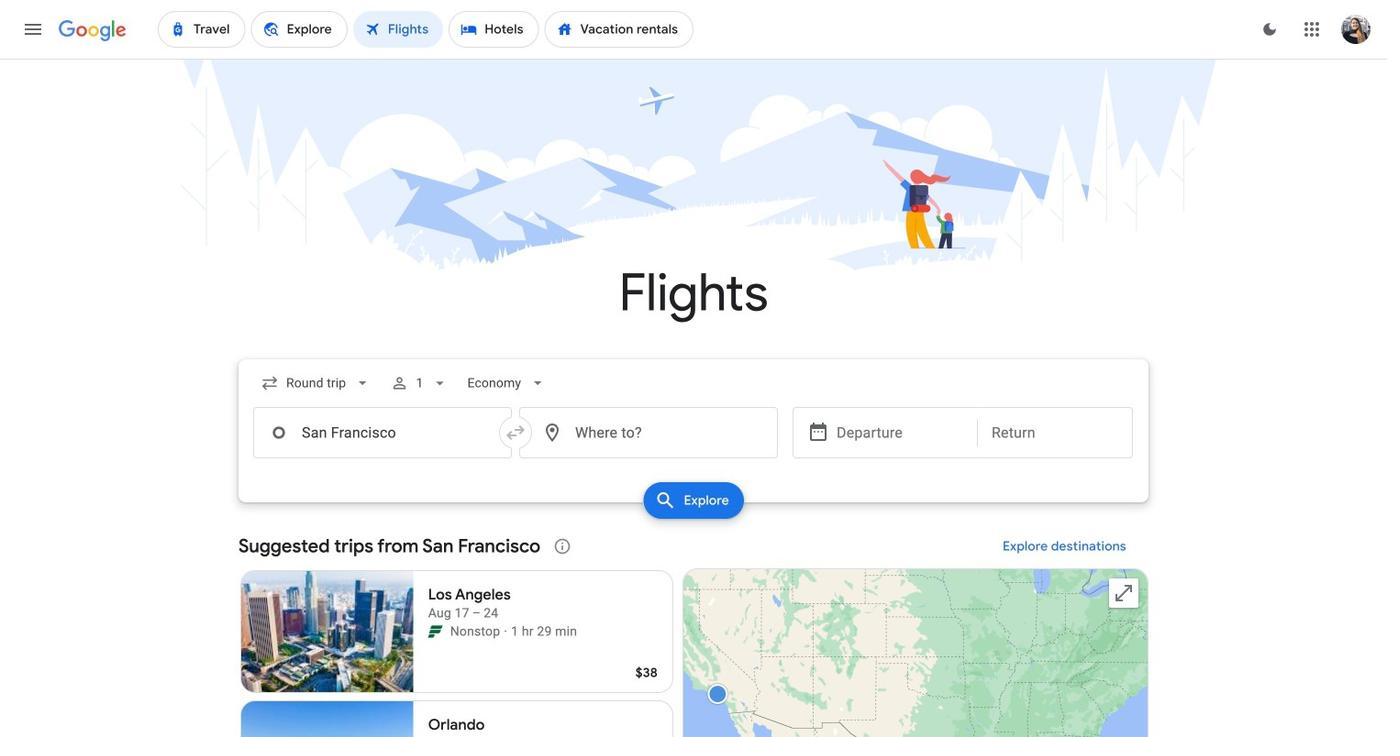Task type: locate. For each thing, give the bounding box(es) containing it.
Flight search field
[[224, 360, 1163, 525]]

frontier image
[[428, 625, 443, 640]]

Where to?  text field
[[519, 407, 778, 459]]

 image
[[504, 623, 508, 641]]

suggested trips from san francisco region
[[239, 525, 1149, 738]]

None field
[[253, 362, 379, 406], [460, 362, 554, 406], [253, 362, 379, 406], [460, 362, 554, 406]]



Task type: vqa. For each thing, say whether or not it's contained in the screenshot.
Flight search box
yes



Task type: describe. For each thing, give the bounding box(es) containing it.
Departure text field
[[837, 408, 963, 458]]

Return text field
[[992, 408, 1118, 458]]

main menu image
[[22, 18, 44, 40]]

Where from? text field
[[253, 407, 512, 459]]

change appearance image
[[1248, 7, 1292, 51]]

38 US dollars text field
[[636, 665, 658, 682]]

 image inside suggested trips from san francisco region
[[504, 623, 508, 641]]



